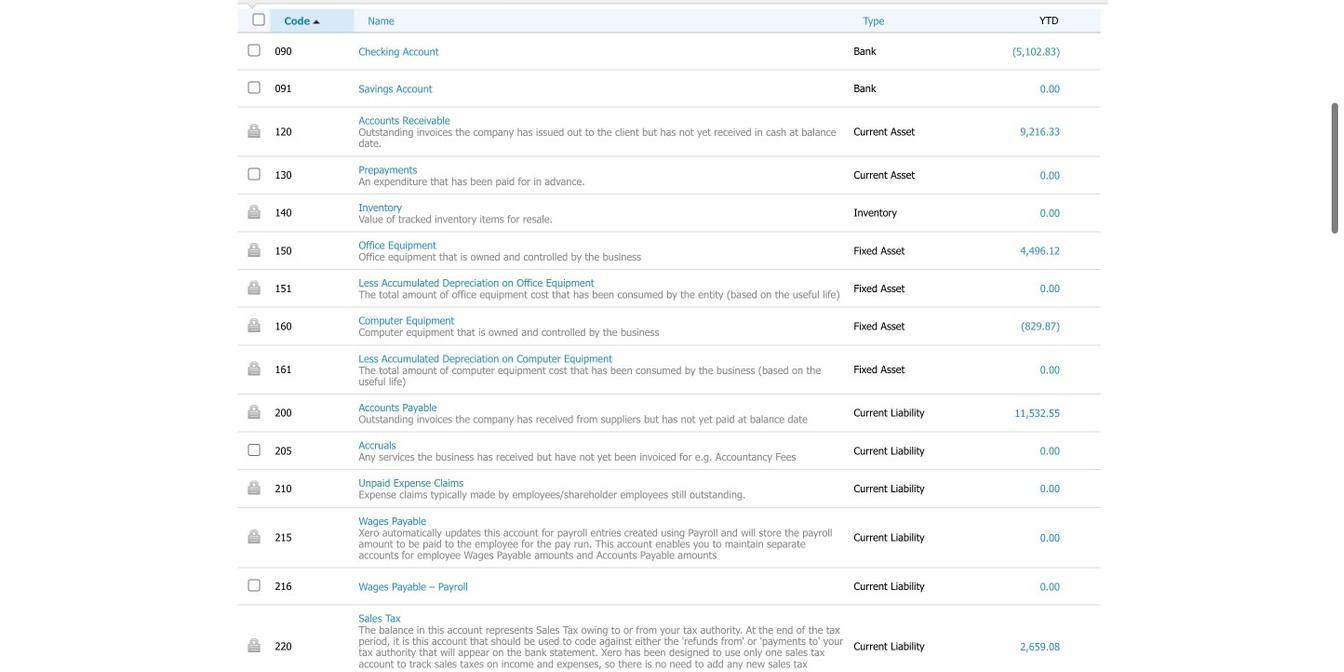 Task type: describe. For each thing, give the bounding box(es) containing it.
you cannot delete/archive accounts used by a tracked inventory item. image
[[248, 205, 260, 219]]

3 you cannot delete/archive accounts used by fixed assets. image from the top
[[248, 362, 260, 376]]

2 you cannot delete/archive system accounts. image from the top
[[248, 639, 260, 653]]

1 you cannot delete/archive system accounts. image from the top
[[248, 124, 260, 138]]

1 you cannot delete/archive accounts used by fixed assets. image from the top
[[248, 243, 260, 257]]



Task type: locate. For each thing, give the bounding box(es) containing it.
1 you cannot delete/archive system accounts. image from the top
[[248, 530, 260, 544]]

you cannot delete/archive accounts used by fixed assets. image
[[248, 243, 260, 257], [248, 281, 260, 294], [248, 362, 260, 376]]

None checkbox
[[253, 14, 265, 26], [248, 44, 260, 56], [248, 82, 260, 94], [248, 579, 260, 592], [253, 14, 265, 26], [248, 44, 260, 56], [248, 82, 260, 94], [248, 579, 260, 592]]

2 you cannot delete/archive accounts used by fixed assets. image from the top
[[248, 281, 260, 294]]

1 vertical spatial you cannot delete/archive system accounts. image
[[248, 639, 260, 653]]

1 vertical spatial you cannot delete/archive accounts used by fixed assets. image
[[248, 281, 260, 294]]

2 vertical spatial you cannot delete/archive accounts used by fixed assets. image
[[248, 362, 260, 376]]

you cannot delete/archive system accounts. image
[[248, 124, 260, 138], [248, 405, 260, 419], [248, 481, 260, 495]]

2 you cannot delete/archive system accounts. image from the top
[[248, 405, 260, 419]]

you cannot delete/archive accounts used by fixed assets. image down you cannot delete/archive accounts used by a tracked inventory item. icon on the left
[[248, 243, 260, 257]]

0 vertical spatial you cannot delete/archive accounts used by fixed assets. image
[[248, 243, 260, 257]]

2 vertical spatial you cannot delete/archive system accounts. image
[[248, 481, 260, 495]]

you cannot delete/archive accounts used by fixed assets. image
[[248, 318, 260, 332]]

None checkbox
[[248, 168, 260, 180], [248, 444, 260, 456], [248, 168, 260, 180], [248, 444, 260, 456]]

you cannot delete/archive system accounts. image
[[248, 530, 260, 544], [248, 639, 260, 653]]

1 vertical spatial you cannot delete/archive system accounts. image
[[248, 405, 260, 419]]

you cannot delete/archive accounts used by fixed assets. image up you cannot delete/archive accounts used by fixed assets. icon
[[248, 281, 260, 294]]

0 vertical spatial you cannot delete/archive system accounts. image
[[248, 530, 260, 544]]

0 vertical spatial you cannot delete/archive system accounts. image
[[248, 124, 260, 138]]

you cannot delete/archive accounts used by fixed assets. image down you cannot delete/archive accounts used by fixed assets. icon
[[248, 362, 260, 376]]

3 you cannot delete/archive system accounts. image from the top
[[248, 481, 260, 495]]



Task type: vqa. For each thing, say whether or not it's contained in the screenshot.
the top type
no



